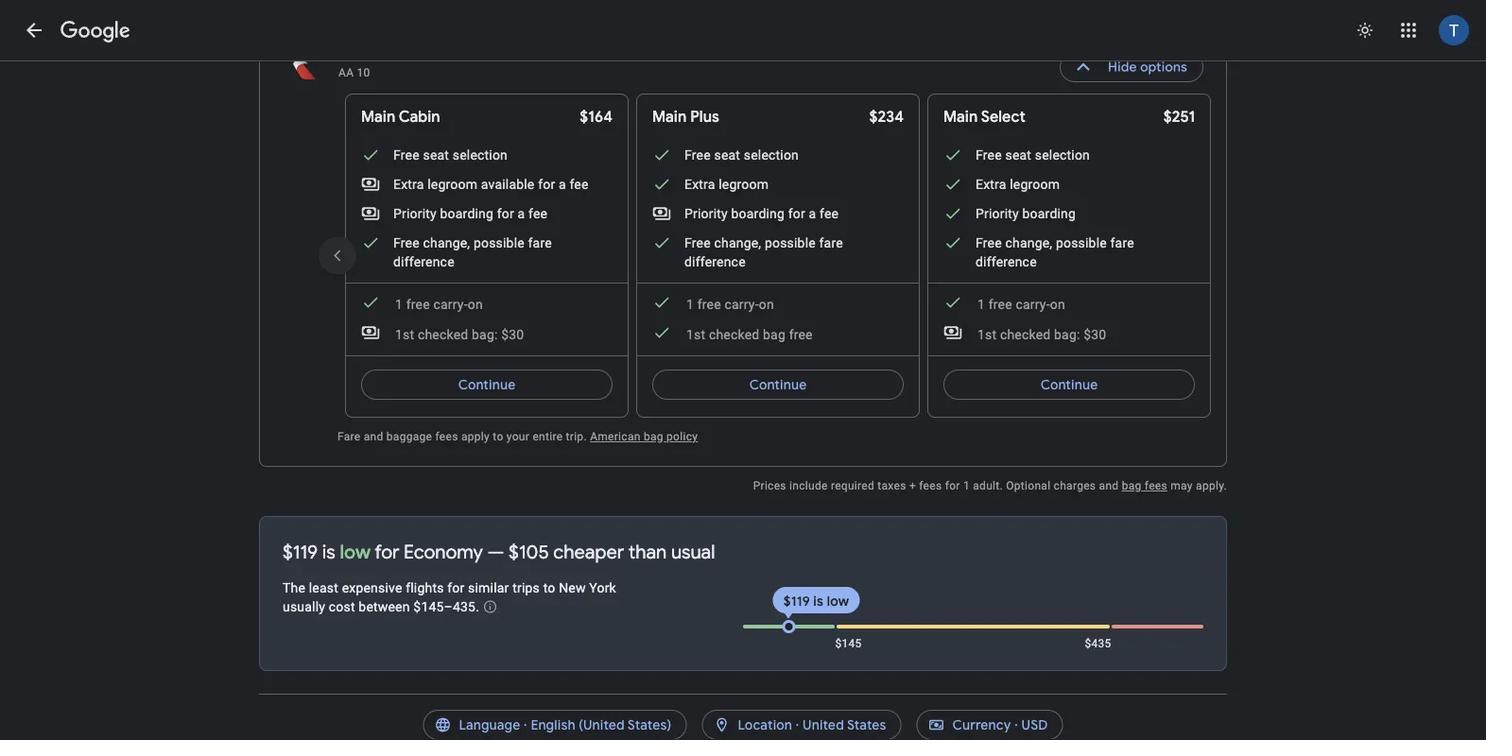Task type: vqa. For each thing, say whether or not it's contained in the screenshot.
convenience
no



Task type: describe. For each thing, give the bounding box(es) containing it.
boarding for main plus
[[732, 206, 785, 221]]

hide options button
[[1060, 44, 1204, 90]]

new
[[559, 580, 586, 596]]

bag fees button
[[1123, 480, 1168, 493]]

economy
[[404, 540, 483, 564]]

continue button for plus
[[653, 362, 904, 408]]

continue button for select
[[944, 362, 1196, 408]]

1st for main select
[[978, 327, 997, 342]]

taxes
[[878, 480, 907, 493]]

main select
[[944, 107, 1026, 127]]

checked for main cabin
[[418, 327, 469, 342]]

cost
[[329, 599, 355, 615]]

free seat selection for main select
[[976, 147, 1091, 163]]

the
[[283, 580, 306, 596]]

+
[[910, 480, 917, 493]]

adult.
[[974, 480, 1004, 493]]

entire
[[533, 430, 563, 444]]

$119 is low for economy — $105 cheaper than usual
[[283, 540, 716, 564]]

—
[[488, 540, 505, 564]]

$251
[[1164, 107, 1196, 127]]

free change, possible fare difference for select
[[976, 235, 1135, 270]]

extra legroom available for a fee
[[394, 176, 589, 192]]

select
[[982, 107, 1026, 127]]

united states
[[803, 717, 887, 734]]

cheaper
[[554, 540, 624, 564]]

priority for cabin
[[394, 206, 437, 221]]

extra legroom for main select
[[976, 176, 1061, 192]]

(united
[[579, 717, 625, 734]]

legroom for main select
[[1010, 176, 1061, 192]]

main for main select
[[944, 107, 978, 127]]

include
[[790, 480, 828, 493]]

usd
[[1022, 717, 1049, 734]]

trip.
[[566, 430, 587, 444]]

carry- for main select
[[1016, 297, 1051, 312]]

fare
[[338, 430, 361, 444]]

continue for main select
[[1041, 376, 1099, 394]]

extra for select
[[976, 176, 1007, 192]]

to inside the least expensive flights for similar trips to new york usually cost between $145–435.
[[544, 580, 556, 596]]

available
[[481, 176, 535, 192]]

hide
[[1109, 59, 1138, 76]]

states)
[[628, 717, 672, 734]]

fare for $164
[[528, 235, 552, 251]]

change appearance image
[[1343, 8, 1389, 53]]

10
[[357, 66, 370, 79]]

1st inside first checked bag is free element
[[687, 327, 706, 342]]

2 vertical spatial bag
[[1123, 480, 1142, 493]]

possible for main select
[[1057, 235, 1108, 251]]

expensive
[[342, 580, 403, 596]]

$119 is low
[[784, 593, 850, 610]]

legroom for main plus
[[719, 176, 769, 192]]

difference for main cabin
[[394, 254, 455, 270]]

change, for main plus
[[715, 235, 762, 251]]

0 horizontal spatial to
[[493, 430, 504, 444]]

on for cabin
[[468, 297, 483, 312]]

fee for main plus
[[820, 206, 839, 221]]

go back image
[[23, 19, 45, 42]]

is for $119 is low
[[814, 593, 824, 610]]

hide options
[[1109, 59, 1188, 76]]

seat for main cabin
[[423, 147, 449, 163]]

$105
[[509, 540, 549, 564]]

options
[[1141, 59, 1188, 76]]

0 vertical spatial bag
[[763, 327, 786, 342]]

required
[[831, 480, 875, 493]]

is for $119 is low for economy — $105 cheaper than usual
[[322, 540, 336, 564]]

$145
[[836, 638, 862, 651]]

first checked bag costs 30 us dollars element for main select
[[944, 324, 1107, 344]]

low for $119 is low for economy — $105 cheaper than usual
[[340, 540, 371, 564]]

1 horizontal spatial fees
[[920, 480, 943, 493]]

on for plus
[[759, 297, 775, 312]]

united
[[803, 717, 845, 734]]

fare for $234
[[820, 235, 844, 251]]

extra for plus
[[685, 176, 716, 192]]

extra legroom for main plus
[[685, 176, 769, 192]]

main plus
[[653, 107, 720, 127]]

1 horizontal spatial and
[[1100, 480, 1119, 493]]

your
[[507, 430, 530, 444]]

bag: for cabin
[[472, 327, 498, 342]]

previous image
[[315, 233, 360, 279]]

$30 for $251
[[1084, 327, 1107, 342]]

1 free carry-on for main cabin
[[395, 297, 483, 312]]

seat for main select
[[1006, 147, 1032, 163]]

learn more about price insights image
[[483, 600, 498, 615]]

fare and baggage fees apply to your entire trip. american bag policy
[[338, 430, 698, 444]]

2 horizontal spatial fees
[[1145, 480, 1168, 493]]

a for main plus
[[809, 206, 817, 221]]

location
[[738, 717, 793, 734]]

optional
[[1007, 480, 1051, 493]]

the least expensive flights for similar trips to new york usually cost between $145–435.
[[283, 580, 617, 615]]

main for main cabin
[[361, 107, 396, 127]]

$164
[[580, 107, 613, 127]]

carry- for main cabin
[[434, 297, 468, 312]]

first checked bag costs 30 us dollars element for main cabin
[[361, 324, 524, 344]]

continue button for cabin
[[361, 362, 613, 408]]

policy
[[667, 430, 698, 444]]

priority boarding for a fee for main plus
[[685, 206, 839, 221]]

1 horizontal spatial a
[[559, 176, 566, 192]]



Task type: locate. For each thing, give the bounding box(es) containing it.
than
[[629, 540, 667, 564]]

$234
[[870, 107, 904, 127]]

english
[[531, 717, 576, 734]]

1 boarding from the left
[[440, 206, 494, 221]]

2 horizontal spatial legroom
[[1010, 176, 1061, 192]]

free for select
[[989, 297, 1013, 312]]

0 horizontal spatial seat
[[423, 147, 449, 163]]

boarding for main select
[[1023, 206, 1077, 221]]

0 horizontal spatial low
[[340, 540, 371, 564]]

fees left may at right bottom
[[1145, 480, 1168, 493]]

1 seat from the left
[[423, 147, 449, 163]]

2 horizontal spatial main
[[944, 107, 978, 127]]

to left your
[[493, 430, 504, 444]]

priority for plus
[[685, 206, 728, 221]]

2 change, from the left
[[715, 235, 762, 251]]

seat down "plus"
[[715, 147, 741, 163]]

1st checked bag: $30
[[395, 327, 524, 342], [978, 327, 1107, 342]]

1 horizontal spatial difference
[[685, 254, 746, 270]]

a for main cabin
[[518, 206, 525, 221]]

0 horizontal spatial on
[[468, 297, 483, 312]]

0 horizontal spatial carry-
[[434, 297, 468, 312]]

change, for main cabin
[[423, 235, 470, 251]]

1st checked bag free
[[687, 327, 813, 342]]

1 first checked bag costs 30 us dollars element from the left
[[361, 324, 524, 344]]

1 change, from the left
[[423, 235, 470, 251]]

2 continue button from the left
[[653, 362, 904, 408]]

2 horizontal spatial possible
[[1057, 235, 1108, 251]]

3 carry- from the left
[[1016, 297, 1051, 312]]

0 horizontal spatial main
[[361, 107, 396, 127]]

priority
[[394, 206, 437, 221], [685, 206, 728, 221], [976, 206, 1020, 221]]

3 1st from the left
[[978, 327, 997, 342]]

fare for $251
[[1111, 235, 1135, 251]]

1 free change, possible fare difference from the left
[[394, 235, 552, 270]]

1 horizontal spatial to
[[544, 580, 556, 596]]

legroom
[[428, 176, 478, 192], [719, 176, 769, 192], [1010, 176, 1061, 192]]

difference right previous icon
[[394, 254, 455, 270]]

legroom left "available"
[[428, 176, 478, 192]]

$30 for $164
[[502, 327, 524, 342]]

free seat selection for main plus
[[685, 147, 799, 163]]

2 checked from the left
[[709, 327, 760, 342]]

boarding
[[440, 206, 494, 221], [732, 206, 785, 221], [1023, 206, 1077, 221]]

1 extra from the left
[[394, 176, 424, 192]]

low for $119 is low
[[827, 593, 850, 610]]

to left new
[[544, 580, 556, 596]]

3 on from the left
[[1051, 297, 1066, 312]]

english (united states)
[[531, 717, 672, 734]]

0 horizontal spatial continue button
[[361, 362, 613, 408]]

extra up priority boarding
[[976, 176, 1007, 192]]

2 selection from the left
[[744, 147, 799, 163]]

for inside the least expensive flights for similar trips to new york usually cost between $145–435.
[[448, 580, 465, 596]]

least
[[309, 580, 339, 596]]

0 horizontal spatial 1 free carry-on
[[395, 297, 483, 312]]

2 seat from the left
[[715, 147, 741, 163]]

flights
[[406, 580, 444, 596]]

1 horizontal spatial low
[[827, 593, 850, 610]]

change, down priority boarding
[[1006, 235, 1053, 251]]

carry-
[[434, 297, 468, 312], [725, 297, 759, 312], [1016, 297, 1051, 312]]

baggage
[[387, 430, 433, 444]]

0 horizontal spatial priority boarding for a fee
[[394, 206, 548, 221]]

2 free seat selection from the left
[[685, 147, 799, 163]]

2 horizontal spatial fare
[[1111, 235, 1135, 251]]

3 legroom from the left
[[1010, 176, 1061, 192]]

and right charges
[[1100, 480, 1119, 493]]

book with american aa 10
[[339, 46, 477, 79]]

1 horizontal spatial extra
[[685, 176, 716, 192]]

free seat selection down "plus"
[[685, 147, 799, 163]]

3 continue button from the left
[[944, 362, 1196, 408]]

$119
[[283, 540, 318, 564], [784, 593, 811, 610]]

$119 for $119 is low
[[784, 593, 811, 610]]

first checked bag is free element
[[653, 324, 813, 344]]

1 vertical spatial $119
[[784, 593, 811, 610]]

free for plus
[[698, 297, 722, 312]]

on for select
[[1051, 297, 1066, 312]]

$435
[[1085, 638, 1112, 651]]

0 horizontal spatial extra legroom
[[685, 176, 769, 192]]

0 horizontal spatial priority
[[394, 206, 437, 221]]

seat down 'cabin'
[[423, 147, 449, 163]]

1 horizontal spatial 1 free carry-on
[[687, 297, 775, 312]]

1 vertical spatial bag
[[644, 430, 664, 444]]

1 free seat selection from the left
[[394, 147, 508, 163]]

possible
[[474, 235, 525, 251], [765, 235, 816, 251], [1057, 235, 1108, 251]]

1 fare from the left
[[528, 235, 552, 251]]

plus
[[691, 107, 720, 127]]

2 priority boarding for a fee from the left
[[685, 206, 839, 221]]

american right trip.
[[590, 430, 641, 444]]

0 horizontal spatial continue
[[458, 376, 516, 394]]

main left 'cabin'
[[361, 107, 396, 127]]

extra down main cabin
[[394, 176, 424, 192]]

for
[[538, 176, 556, 192], [497, 206, 515, 221], [789, 206, 806, 221], [946, 480, 961, 493], [375, 540, 400, 564], [448, 580, 465, 596]]

2 fare from the left
[[820, 235, 844, 251]]

first checked bag costs 30 us dollars element
[[361, 324, 524, 344], [944, 324, 1107, 344]]

0 horizontal spatial 1st
[[395, 327, 415, 342]]

2 horizontal spatial on
[[1051, 297, 1066, 312]]

0 horizontal spatial change,
[[423, 235, 470, 251]]

1 continue button from the left
[[361, 362, 613, 408]]

priority boarding for a fee for main cabin
[[394, 206, 548, 221]]

fees right +
[[920, 480, 943, 493]]

2 $30 from the left
[[1084, 327, 1107, 342]]

continue
[[458, 376, 516, 394], [750, 376, 807, 394], [1041, 376, 1099, 394]]

change, up first checked bag is free element
[[715, 235, 762, 251]]

free seat selection down select
[[976, 147, 1091, 163]]

3 possible from the left
[[1057, 235, 1108, 251]]

legroom up priority boarding
[[1010, 176, 1061, 192]]

free seat selection down 'cabin'
[[394, 147, 508, 163]]

1 checked from the left
[[418, 327, 469, 342]]

difference
[[394, 254, 455, 270], [685, 254, 746, 270], [976, 254, 1037, 270]]

0 vertical spatial to
[[493, 430, 504, 444]]

main cabin
[[361, 107, 441, 127]]

2 horizontal spatial free seat selection
[[976, 147, 1091, 163]]

1st checked bag: $30 for main select
[[978, 327, 1107, 342]]

1st checked bag: $30 for main cabin
[[395, 327, 524, 342]]

language
[[459, 717, 521, 734]]

bag: for select
[[1055, 327, 1081, 342]]

1 free carry-on for main plus
[[687, 297, 775, 312]]

usually
[[283, 599, 325, 615]]

bag
[[763, 327, 786, 342], [644, 430, 664, 444], [1123, 480, 1142, 493]]

york
[[590, 580, 617, 596]]

3 change, from the left
[[1006, 235, 1053, 251]]

bag:
[[472, 327, 498, 342], [1055, 327, 1081, 342]]

2 first checked bag costs 30 us dollars element from the left
[[944, 324, 1107, 344]]

2 difference from the left
[[685, 254, 746, 270]]

difference for main select
[[976, 254, 1037, 270]]

change, for main select
[[1006, 235, 1053, 251]]

seat
[[423, 147, 449, 163], [715, 147, 741, 163], [1006, 147, 1032, 163]]

$119 for $119 is low for economy — $105 cheaper than usual
[[283, 540, 318, 564]]

0 horizontal spatial is
[[322, 540, 336, 564]]

change, down 'extra legroom available for a fee'
[[423, 235, 470, 251]]

1 bag: from the left
[[472, 327, 498, 342]]

0 horizontal spatial selection
[[453, 147, 508, 163]]

extra legroom up priority boarding
[[976, 176, 1061, 192]]

2 on from the left
[[759, 297, 775, 312]]

3 priority from the left
[[976, 206, 1020, 221]]

to
[[493, 430, 504, 444], [544, 580, 556, 596]]

free change, possible fare difference down 'extra legroom available for a fee'
[[394, 235, 552, 270]]

aa
[[339, 66, 354, 79]]

1 carry- from the left
[[434, 297, 468, 312]]

with
[[377, 46, 407, 65]]

1 horizontal spatial 1st checked bag: $30
[[978, 327, 1107, 342]]

seat down select
[[1006, 147, 1032, 163]]

fare
[[528, 235, 552, 251], [820, 235, 844, 251], [1111, 235, 1135, 251]]

1 horizontal spatial selection
[[744, 147, 799, 163]]

1 horizontal spatial possible
[[765, 235, 816, 251]]

1 extra legroom from the left
[[685, 176, 769, 192]]

free change, possible fare difference up 1st checked bag free
[[685, 235, 844, 270]]

0 horizontal spatial $30
[[502, 327, 524, 342]]

3 free seat selection from the left
[[976, 147, 1091, 163]]

2 horizontal spatial a
[[809, 206, 817, 221]]

low
[[340, 540, 371, 564], [827, 593, 850, 610]]

1 $30 from the left
[[502, 327, 524, 342]]

1 1 free carry-on from the left
[[395, 297, 483, 312]]

1 horizontal spatial on
[[759, 297, 775, 312]]

may
[[1171, 480, 1194, 493]]

0 horizontal spatial and
[[364, 430, 384, 444]]

0 vertical spatial low
[[340, 540, 371, 564]]

and right fare
[[364, 430, 384, 444]]

1 difference from the left
[[394, 254, 455, 270]]

1 for plus
[[687, 297, 694, 312]]

1 horizontal spatial free seat selection
[[685, 147, 799, 163]]

0 horizontal spatial 1st checked bag: $30
[[395, 327, 524, 342]]

fee for main cabin
[[529, 206, 548, 221]]

prices
[[754, 480, 787, 493]]

1 vertical spatial american
[[590, 430, 641, 444]]

3 main from the left
[[944, 107, 978, 127]]

change,
[[423, 235, 470, 251], [715, 235, 762, 251], [1006, 235, 1053, 251]]

continue button
[[361, 362, 613, 408], [653, 362, 904, 408], [944, 362, 1196, 408]]

1 selection from the left
[[453, 147, 508, 163]]

3 selection from the left
[[1036, 147, 1091, 163]]

1 continue from the left
[[458, 376, 516, 394]]

currency
[[953, 717, 1012, 734]]

states
[[847, 717, 887, 734]]

0 horizontal spatial fees
[[436, 430, 458, 444]]

1st
[[395, 327, 415, 342], [687, 327, 706, 342], [978, 327, 997, 342]]

3 boarding from the left
[[1023, 206, 1077, 221]]

checked for main select
[[1001, 327, 1051, 342]]

3 free change, possible fare difference from the left
[[976, 235, 1135, 270]]

legroom down "plus"
[[719, 176, 769, 192]]

prices include required taxes + fees for 1 adult. optional charges and bag fees may apply.
[[754, 480, 1228, 493]]

0 vertical spatial and
[[364, 430, 384, 444]]

1 horizontal spatial 1st
[[687, 327, 706, 342]]

carry- for main plus
[[725, 297, 759, 312]]

seat for main plus
[[715, 147, 741, 163]]

book
[[339, 46, 374, 65]]

main for main plus
[[653, 107, 687, 127]]

0 horizontal spatial extra
[[394, 176, 424, 192]]

1 horizontal spatial boarding
[[732, 206, 785, 221]]

1 horizontal spatial checked
[[709, 327, 760, 342]]

0 vertical spatial $119
[[283, 540, 318, 564]]

1 horizontal spatial $30
[[1084, 327, 1107, 342]]

free seat selection
[[394, 147, 508, 163], [685, 147, 799, 163], [976, 147, 1091, 163]]

1 horizontal spatial bag
[[763, 327, 786, 342]]

3 1 free carry-on from the left
[[978, 297, 1066, 312]]

free seat selection for main cabin
[[394, 147, 508, 163]]

3 extra from the left
[[976, 176, 1007, 192]]

1 horizontal spatial $119
[[784, 593, 811, 610]]

american inside book with american aa 10
[[410, 46, 477, 65]]

1 horizontal spatial first checked bag costs 30 us dollars element
[[944, 324, 1107, 344]]

0 horizontal spatial free seat selection
[[394, 147, 508, 163]]

2 extra from the left
[[685, 176, 716, 192]]

Flight number AA 10 text field
[[339, 66, 370, 79]]

3 continue from the left
[[1041, 376, 1099, 394]]

similar
[[468, 580, 509, 596]]

main
[[361, 107, 396, 127], [653, 107, 687, 127], [944, 107, 978, 127]]

extra
[[394, 176, 424, 192], [685, 176, 716, 192], [976, 176, 1007, 192]]

main left "plus"
[[653, 107, 687, 127]]

priority boarding
[[976, 206, 1077, 221]]

extra down "plus"
[[685, 176, 716, 192]]

1 horizontal spatial carry-
[[725, 297, 759, 312]]

priority boarding for a fee
[[394, 206, 548, 221], [685, 206, 839, 221]]

0 horizontal spatial difference
[[394, 254, 455, 270]]

1 horizontal spatial change,
[[715, 235, 762, 251]]

2 carry- from the left
[[725, 297, 759, 312]]

2 horizontal spatial difference
[[976, 254, 1037, 270]]

2 horizontal spatial selection
[[1036, 147, 1091, 163]]

2 horizontal spatial seat
[[1006, 147, 1032, 163]]

1 1st from the left
[[395, 327, 415, 342]]

$145–435.
[[414, 599, 480, 615]]

1 horizontal spatial continue
[[750, 376, 807, 394]]

usual
[[672, 540, 716, 564]]

fees
[[436, 430, 458, 444], [920, 480, 943, 493], [1145, 480, 1168, 493]]

free change, possible fare difference for cabin
[[394, 235, 552, 270]]

1 horizontal spatial is
[[814, 593, 824, 610]]

1 for select
[[978, 297, 986, 312]]

3 difference from the left
[[976, 254, 1037, 270]]

1 on from the left
[[468, 297, 483, 312]]

2 extra legroom from the left
[[976, 176, 1061, 192]]

3 seat from the left
[[1006, 147, 1032, 163]]

0 horizontal spatial $119
[[283, 540, 318, 564]]

2 free change, possible fare difference from the left
[[685, 235, 844, 270]]

3 fare from the left
[[1111, 235, 1135, 251]]

1 legroom from the left
[[428, 176, 478, 192]]

1 main from the left
[[361, 107, 396, 127]]

0 horizontal spatial fee
[[529, 206, 548, 221]]

continue for main cabin
[[458, 376, 516, 394]]

1 horizontal spatial priority
[[685, 206, 728, 221]]

1
[[395, 297, 403, 312], [687, 297, 694, 312], [978, 297, 986, 312], [964, 480, 970, 493]]

possible for main plus
[[765, 235, 816, 251]]

free for cabin
[[406, 297, 430, 312]]

2 horizontal spatial bag
[[1123, 480, 1142, 493]]

boarding for main cabin
[[440, 206, 494, 221]]

extra legroom
[[685, 176, 769, 192], [976, 176, 1061, 192]]

free change, possible fare difference for plus
[[685, 235, 844, 270]]

selection for select
[[1036, 147, 1091, 163]]

american bag policy link
[[590, 430, 698, 444]]

1 horizontal spatial extra legroom
[[976, 176, 1061, 192]]

main left select
[[944, 107, 978, 127]]

selection for cabin
[[453, 147, 508, 163]]

0 horizontal spatial fare
[[528, 235, 552, 251]]

1 vertical spatial low
[[827, 593, 850, 610]]

2 1st from the left
[[687, 327, 706, 342]]

free
[[406, 297, 430, 312], [698, 297, 722, 312], [989, 297, 1013, 312], [789, 327, 813, 342]]

apply.
[[1197, 480, 1228, 493]]

1 1st checked bag: $30 from the left
[[395, 327, 524, 342]]

0 horizontal spatial free change, possible fare difference
[[394, 235, 552, 270]]

2 horizontal spatial continue button
[[944, 362, 1196, 408]]

cabin
[[399, 107, 441, 127]]

2 horizontal spatial continue
[[1041, 376, 1099, 394]]

free change, possible fare difference down priority boarding
[[976, 235, 1135, 270]]

trips
[[513, 580, 540, 596]]

low up $145
[[827, 593, 850, 610]]

2 1 free carry-on from the left
[[687, 297, 775, 312]]

2 horizontal spatial free change, possible fare difference
[[976, 235, 1135, 270]]

1 horizontal spatial fee
[[570, 176, 589, 192]]

1 for cabin
[[395, 297, 403, 312]]

2 horizontal spatial carry-
[[1016, 297, 1051, 312]]

a
[[559, 176, 566, 192], [518, 206, 525, 221], [809, 206, 817, 221]]

fees left apply
[[436, 430, 458, 444]]

selection for plus
[[744, 147, 799, 163]]

1st for main cabin
[[395, 327, 415, 342]]

2 horizontal spatial change,
[[1006, 235, 1053, 251]]

0 horizontal spatial a
[[518, 206, 525, 221]]

0 vertical spatial american
[[410, 46, 477, 65]]

low up expensive
[[340, 540, 371, 564]]

2 horizontal spatial checked
[[1001, 327, 1051, 342]]

2 horizontal spatial boarding
[[1023, 206, 1077, 221]]

1 free carry-on for main select
[[978, 297, 1066, 312]]

1 horizontal spatial legroom
[[719, 176, 769, 192]]

american right "with"
[[410, 46, 477, 65]]

2 continue from the left
[[750, 376, 807, 394]]

1 horizontal spatial bag:
[[1055, 327, 1081, 342]]

extra legroom down "plus"
[[685, 176, 769, 192]]

2 1st checked bag: $30 from the left
[[978, 327, 1107, 342]]

difference up first checked bag is free element
[[685, 254, 746, 270]]

difference down priority boarding
[[976, 254, 1037, 270]]

legroom for main cabin
[[428, 176, 478, 192]]

0 horizontal spatial bag:
[[472, 327, 498, 342]]

1 horizontal spatial priority boarding for a fee
[[685, 206, 839, 221]]

between
[[359, 599, 410, 615]]

1 vertical spatial is
[[814, 593, 824, 610]]

apply
[[462, 430, 490, 444]]

0 horizontal spatial american
[[410, 46, 477, 65]]

2 horizontal spatial 1 free carry-on
[[978, 297, 1066, 312]]

0 horizontal spatial bag
[[644, 430, 664, 444]]

1 possible from the left
[[474, 235, 525, 251]]

2 possible from the left
[[765, 235, 816, 251]]

1 vertical spatial and
[[1100, 480, 1119, 493]]

2 horizontal spatial priority
[[976, 206, 1020, 221]]

1 priority from the left
[[394, 206, 437, 221]]

1 priority boarding for a fee from the left
[[394, 206, 548, 221]]

continue for main plus
[[750, 376, 807, 394]]

possible for main cabin
[[474, 235, 525, 251]]

1 horizontal spatial free change, possible fare difference
[[685, 235, 844, 270]]

difference for main plus
[[685, 254, 746, 270]]

2 bag: from the left
[[1055, 327, 1081, 342]]

$30
[[502, 327, 524, 342], [1084, 327, 1107, 342]]

2 main from the left
[[653, 107, 687, 127]]

2 horizontal spatial extra
[[976, 176, 1007, 192]]

2 legroom from the left
[[719, 176, 769, 192]]

priority for select
[[976, 206, 1020, 221]]

extra for cabin
[[394, 176, 424, 192]]

1 vertical spatial to
[[544, 580, 556, 596]]

2 boarding from the left
[[732, 206, 785, 221]]

2 priority from the left
[[685, 206, 728, 221]]

1 horizontal spatial american
[[590, 430, 641, 444]]

3 checked from the left
[[1001, 327, 1051, 342]]

0 horizontal spatial boarding
[[440, 206, 494, 221]]

1 horizontal spatial seat
[[715, 147, 741, 163]]

american
[[410, 46, 477, 65], [590, 430, 641, 444]]

charges
[[1054, 480, 1097, 493]]



